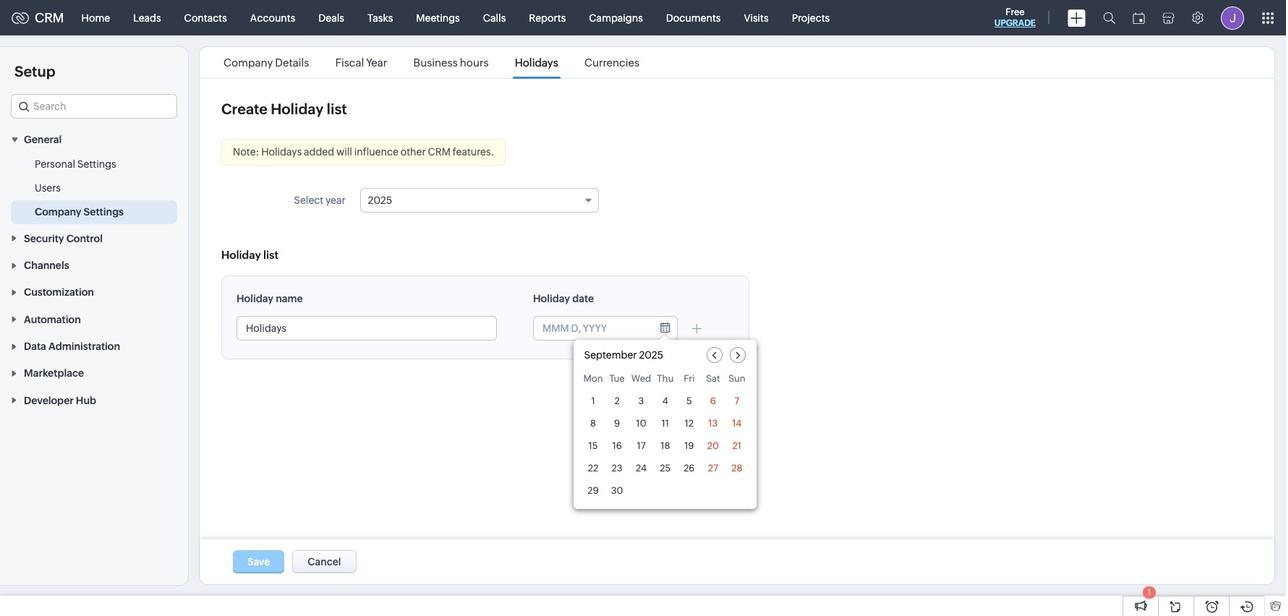 Task type: vqa. For each thing, say whether or not it's contained in the screenshot.
Users link
yes



Task type: locate. For each thing, give the bounding box(es) containing it.
will
[[336, 146, 352, 158]]

1 horizontal spatial list
[[327, 101, 347, 117]]

list
[[327, 101, 347, 117], [263, 249, 279, 261]]

0 horizontal spatial list
[[263, 249, 279, 261]]

company for company details
[[224, 56, 273, 69]]

row down thursday column header
[[584, 392, 747, 411]]

company left details at the top left of page
[[224, 56, 273, 69]]

settings for personal settings
[[77, 159, 116, 170]]

details
[[275, 56, 309, 69]]

list up will
[[327, 101, 347, 117]]

holiday left date
[[533, 293, 570, 305]]

1 row from the top
[[584, 373, 747, 389]]

home link
[[70, 0, 122, 35]]

sunday column header
[[728, 373, 747, 389]]

free
[[1006, 7, 1025, 17]]

developer hub button
[[0, 387, 188, 414]]

sun
[[729, 373, 746, 384]]

logo image
[[12, 12, 29, 24]]

29
[[588, 486, 599, 496]]

security control button
[[0, 225, 188, 252]]

row up 4
[[584, 373, 747, 389]]

administration
[[48, 341, 120, 352]]

customization button
[[0, 279, 188, 306]]

holiday
[[271, 101, 324, 117], [221, 249, 261, 261], [237, 293, 274, 305], [533, 293, 570, 305]]

1 horizontal spatial 2025
[[639, 350, 664, 361]]

features.
[[453, 146, 494, 158]]

sat
[[706, 373, 721, 384]]

contacts
[[184, 12, 227, 24]]

search image
[[1104, 12, 1116, 24]]

0 vertical spatial holidays
[[515, 56, 559, 69]]

documents link
[[655, 0, 733, 35]]

documents
[[666, 12, 721, 24]]

holidays right note:
[[261, 146, 302, 158]]

name
[[276, 293, 303, 305]]

None field
[[11, 94, 177, 119]]

holidays down reports
[[515, 56, 559, 69]]

wed
[[631, 373, 652, 384]]

channels
[[24, 260, 69, 271]]

3 row from the top
[[584, 414, 747, 433]]

september 2025
[[584, 350, 664, 361]]

1 vertical spatial 2025
[[639, 350, 664, 361]]

5 row from the top
[[584, 459, 747, 478]]

note: holidays added will influence other crm features.
[[233, 146, 494, 158]]

28
[[732, 463, 743, 474]]

2025 field
[[360, 188, 599, 213]]

0 horizontal spatial company
[[35, 206, 81, 218]]

company down users
[[35, 206, 81, 218]]

2025 up wed
[[639, 350, 664, 361]]

settings down general dropdown button
[[77, 159, 116, 170]]

row down 4
[[584, 414, 747, 433]]

company for company settings
[[35, 206, 81, 218]]

1 vertical spatial settings
[[84, 206, 124, 218]]

20
[[708, 441, 719, 452]]

personal settings
[[35, 159, 116, 170]]

6 row from the top
[[584, 481, 747, 501]]

12
[[685, 418, 694, 429]]

general button
[[0, 126, 188, 153]]

settings up security control dropdown button
[[84, 206, 124, 218]]

row down 25
[[584, 481, 747, 501]]

row down 18 on the bottom right
[[584, 459, 747, 478]]

holiday date
[[533, 293, 594, 305]]

cancel button
[[293, 551, 356, 574]]

26
[[684, 463, 695, 474]]

30
[[611, 486, 623, 496]]

1 vertical spatial company
[[35, 206, 81, 218]]

tue
[[610, 373, 625, 384]]

company inside general region
[[35, 206, 81, 218]]

monday column header
[[584, 373, 603, 389]]

currencies
[[585, 56, 640, 69]]

hub
[[76, 395, 96, 407]]

calls link
[[472, 0, 518, 35]]

0 horizontal spatial holidays
[[261, 146, 302, 158]]

2 row from the top
[[584, 392, 747, 411]]

fiscal year
[[335, 56, 387, 69]]

row
[[584, 373, 747, 389], [584, 392, 747, 411], [584, 414, 747, 433], [584, 436, 747, 456], [584, 459, 747, 478], [584, 481, 747, 501]]

accounts link
[[239, 0, 307, 35]]

automation button
[[0, 306, 188, 333]]

crm
[[35, 10, 64, 25], [428, 146, 451, 158]]

0 vertical spatial crm
[[35, 10, 64, 25]]

6
[[710, 396, 716, 407]]

1 horizontal spatial 1
[[1148, 588, 1152, 597]]

crm right "other" at the left of page
[[428, 146, 451, 158]]

crm right logo
[[35, 10, 64, 25]]

row containing mon
[[584, 373, 747, 389]]

visits
[[744, 12, 769, 24]]

holiday up 'holiday name'
[[221, 249, 261, 261]]

crm link
[[12, 10, 64, 25]]

leads link
[[122, 0, 173, 35]]

0 horizontal spatial 1
[[592, 396, 595, 407]]

data administration button
[[0, 333, 188, 360]]

mon tue wed thu
[[584, 373, 674, 384]]

0 horizontal spatial 2025
[[368, 195, 392, 206]]

holidays
[[515, 56, 559, 69], [261, 146, 302, 158]]

4 row from the top
[[584, 436, 747, 456]]

22
[[588, 463, 599, 474]]

hours
[[460, 56, 489, 69]]

17
[[637, 441, 646, 452]]

13
[[709, 418, 718, 429]]

free upgrade
[[995, 7, 1036, 28]]

2025 right year
[[368, 195, 392, 206]]

0 vertical spatial 1
[[592, 396, 595, 407]]

year
[[326, 195, 346, 206]]

visits link
[[733, 0, 781, 35]]

list containing company details
[[211, 47, 653, 78]]

holidays link
[[513, 56, 561, 69]]

leads
[[133, 12, 161, 24]]

list up 'holiday name'
[[263, 249, 279, 261]]

14
[[732, 418, 742, 429]]

10
[[636, 418, 647, 429]]

create holiday list
[[221, 101, 347, 117]]

grid
[[574, 371, 757, 509]]

0 vertical spatial 2025
[[368, 195, 392, 206]]

reports
[[529, 12, 566, 24]]

projects
[[792, 12, 830, 24]]

personal settings link
[[35, 157, 116, 172]]

create
[[221, 101, 268, 117]]

data
[[24, 341, 46, 352]]

0 vertical spatial company
[[224, 56, 273, 69]]

tuesday column header
[[608, 373, 627, 389]]

list
[[211, 47, 653, 78]]

MMM d, yyyy text field
[[534, 317, 650, 340]]

data administration
[[24, 341, 120, 352]]

1 inside row
[[592, 396, 595, 407]]

saturday column header
[[704, 373, 723, 389]]

marketplace button
[[0, 360, 188, 387]]

fiscal
[[335, 56, 364, 69]]

2025
[[368, 195, 392, 206], [639, 350, 664, 361]]

tasks link
[[356, 0, 405, 35]]

0 vertical spatial settings
[[77, 159, 116, 170]]

holiday left name
[[237, 293, 274, 305]]

row down '11'
[[584, 436, 747, 456]]

general region
[[0, 153, 188, 225]]

1 horizontal spatial crm
[[428, 146, 451, 158]]

campaigns link
[[578, 0, 655, 35]]

projects link
[[781, 0, 842, 35]]

business hours
[[414, 56, 489, 69]]

1 horizontal spatial company
[[224, 56, 273, 69]]

users
[[35, 183, 61, 194]]

holiday for holiday date
[[533, 293, 570, 305]]



Task type: describe. For each thing, give the bounding box(es) containing it.
1 vertical spatial list
[[263, 249, 279, 261]]

calendar image
[[1133, 12, 1146, 24]]

row containing 1
[[584, 392, 747, 411]]

security control
[[24, 233, 103, 244]]

Search text field
[[12, 95, 177, 118]]

holiday list
[[221, 249, 279, 261]]

setup
[[14, 63, 55, 80]]

1 vertical spatial holidays
[[261, 146, 302, 158]]

mon
[[584, 373, 603, 384]]

note:
[[233, 146, 259, 158]]

home
[[81, 12, 110, 24]]

1 vertical spatial 1
[[1148, 588, 1152, 597]]

deals link
[[307, 0, 356, 35]]

currencies link
[[582, 56, 642, 69]]

27
[[708, 463, 719, 474]]

15
[[589, 441, 598, 452]]

influence
[[354, 146, 399, 158]]

thu
[[657, 373, 674, 384]]

1 horizontal spatial holidays
[[515, 56, 559, 69]]

company settings
[[35, 206, 124, 218]]

customization
[[24, 287, 94, 298]]

added
[[304, 146, 334, 158]]

search element
[[1095, 0, 1125, 35]]

row containing 8
[[584, 414, 747, 433]]

company details link
[[221, 56, 312, 69]]

create menu element
[[1059, 0, 1095, 35]]

0 vertical spatial list
[[327, 101, 347, 117]]

marketplace
[[24, 368, 84, 379]]

2
[[615, 396, 620, 407]]

users link
[[35, 181, 61, 196]]

16
[[613, 441, 622, 452]]

4
[[663, 396, 669, 407]]

holiday for holiday list
[[221, 249, 261, 261]]

11
[[662, 418, 669, 429]]

row containing 15
[[584, 436, 747, 456]]

profile image
[[1222, 6, 1245, 29]]

21
[[733, 441, 742, 452]]

business hours link
[[411, 56, 491, 69]]

create menu image
[[1068, 9, 1086, 26]]

wednesday column header
[[631, 373, 652, 389]]

select year
[[294, 195, 346, 206]]

row containing 22
[[584, 459, 747, 478]]

security
[[24, 233, 64, 244]]

1 vertical spatial crm
[[428, 146, 451, 158]]

5
[[687, 396, 692, 407]]

25
[[660, 463, 671, 474]]

Holiday name text field
[[237, 317, 496, 340]]

channels button
[[0, 252, 188, 279]]

holiday name
[[237, 293, 303, 305]]

18
[[661, 441, 670, 452]]

grid containing mon
[[574, 371, 757, 509]]

control
[[66, 233, 103, 244]]

campaigns
[[589, 12, 643, 24]]

contacts link
[[173, 0, 239, 35]]

business
[[414, 56, 458, 69]]

profile element
[[1213, 0, 1253, 35]]

tasks
[[368, 12, 393, 24]]

personal
[[35, 159, 75, 170]]

year
[[366, 56, 387, 69]]

deals
[[319, 12, 344, 24]]

thursday column header
[[656, 373, 675, 389]]

settings for company settings
[[84, 206, 124, 218]]

holiday down details at the top left of page
[[271, 101, 324, 117]]

fri
[[684, 373, 695, 384]]

2025 inside field
[[368, 195, 392, 206]]

9
[[614, 418, 620, 429]]

other
[[401, 146, 426, 158]]

24
[[636, 463, 647, 474]]

select
[[294, 195, 324, 206]]

date
[[573, 293, 594, 305]]

accounts
[[250, 12, 295, 24]]

7
[[735, 396, 740, 407]]

general
[[24, 134, 62, 146]]

friday column header
[[680, 373, 699, 389]]

developer hub
[[24, 395, 96, 407]]

company details
[[224, 56, 309, 69]]

row containing 29
[[584, 481, 747, 501]]

upgrade
[[995, 18, 1036, 28]]

company settings link
[[35, 205, 124, 220]]

3
[[639, 396, 644, 407]]

holiday for holiday name
[[237, 293, 274, 305]]

fiscal year link
[[333, 56, 390, 69]]

0 horizontal spatial crm
[[35, 10, 64, 25]]

cancel
[[308, 557, 341, 568]]

developer
[[24, 395, 74, 407]]

reports link
[[518, 0, 578, 35]]

19
[[685, 441, 694, 452]]

calls
[[483, 12, 506, 24]]

8
[[591, 418, 596, 429]]



